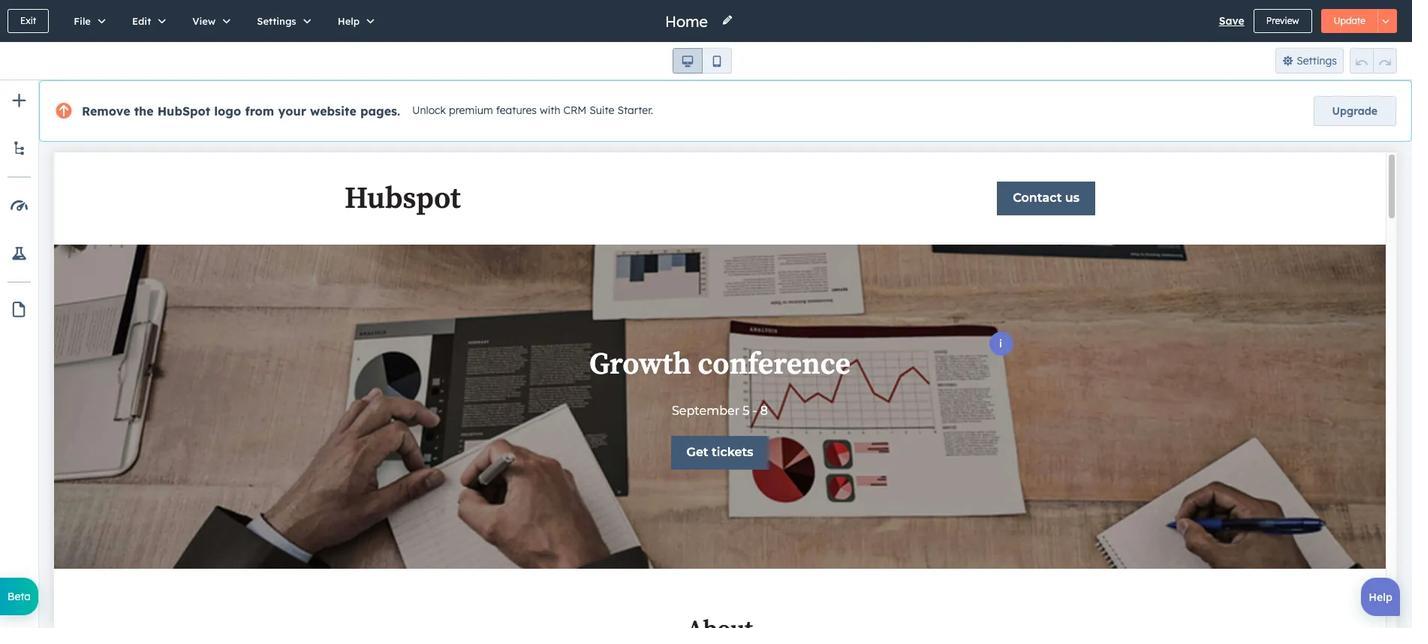 Task type: describe. For each thing, give the bounding box(es) containing it.
preview button
[[1254, 9, 1312, 33]]

update group
[[1321, 9, 1398, 33]]

2 group from the left
[[1350, 48, 1398, 74]]

logo
[[214, 104, 241, 119]]

website
[[310, 104, 357, 119]]

view
[[192, 15, 216, 27]]

file
[[74, 15, 91, 27]]

help link
[[1362, 578, 1401, 617]]

starter.
[[618, 104, 653, 117]]

1 group from the left
[[673, 48, 732, 74]]

your
[[278, 104, 306, 119]]

beta
[[8, 590, 31, 604]]

hubspot
[[157, 104, 210, 119]]

save button
[[1219, 12, 1245, 30]]

save
[[1219, 14, 1245, 28]]

help button
[[322, 0, 385, 42]]

upgrade
[[1333, 104, 1378, 118]]

1 vertical spatial settings
[[1297, 54, 1338, 68]]

unlock
[[412, 104, 446, 117]]

edit
[[132, 15, 151, 27]]

view button
[[177, 0, 241, 42]]

help for help button
[[338, 15, 360, 27]]

0 horizontal spatial settings button
[[241, 0, 322, 42]]

1 horizontal spatial settings button
[[1276, 48, 1344, 74]]

from
[[245, 104, 274, 119]]

exit
[[20, 15, 36, 26]]



Task type: vqa. For each thing, say whether or not it's contained in the screenshot.
Unlock on the left
yes



Task type: locate. For each thing, give the bounding box(es) containing it.
0 horizontal spatial group
[[673, 48, 732, 74]]

settings down update button
[[1297, 54, 1338, 68]]

remove
[[82, 104, 130, 119]]

edit button
[[116, 0, 177, 42]]

exit link
[[8, 9, 49, 33]]

0 vertical spatial help
[[338, 15, 360, 27]]

update button
[[1321, 9, 1379, 33]]

crm
[[564, 104, 587, 117]]

with
[[540, 104, 561, 117]]

group
[[673, 48, 732, 74], [1350, 48, 1398, 74]]

0 vertical spatial settings
[[257, 15, 296, 27]]

update
[[1334, 15, 1366, 26]]

1 horizontal spatial settings
[[1297, 54, 1338, 68]]

the
[[134, 104, 154, 119]]

1 vertical spatial settings button
[[1276, 48, 1344, 74]]

beta button
[[0, 578, 38, 616]]

help inside help link
[[1369, 591, 1393, 605]]

0 horizontal spatial help
[[338, 15, 360, 27]]

upgrade link
[[1314, 96, 1397, 126]]

1 horizontal spatial group
[[1350, 48, 1398, 74]]

settings button
[[241, 0, 322, 42], [1276, 48, 1344, 74]]

preview
[[1267, 15, 1300, 26]]

remove the hubspot logo from your website pages.
[[82, 104, 400, 119]]

premium
[[449, 104, 493, 117]]

features
[[496, 104, 537, 117]]

0 vertical spatial settings button
[[241, 0, 322, 42]]

unlock premium features with crm suite starter.
[[412, 104, 653, 117]]

help
[[338, 15, 360, 27], [1369, 591, 1393, 605]]

settings right view "button"
[[257, 15, 296, 27]]

suite
[[590, 104, 615, 117]]

pages.
[[360, 104, 400, 119]]

settings
[[257, 15, 296, 27], [1297, 54, 1338, 68]]

0 horizontal spatial settings
[[257, 15, 296, 27]]

help for help link
[[1369, 591, 1393, 605]]

1 horizontal spatial help
[[1369, 591, 1393, 605]]

None field
[[664, 11, 713, 31]]

1 vertical spatial help
[[1369, 591, 1393, 605]]

file button
[[58, 0, 116, 42]]

help inside help button
[[338, 15, 360, 27]]



